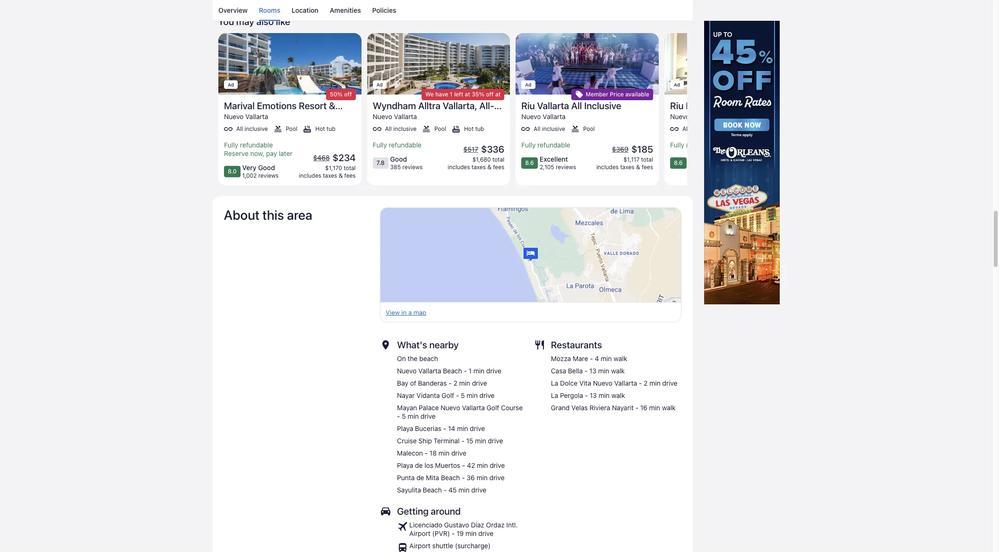 Task type: describe. For each thing, give the bounding box(es) containing it.
very
[[242, 163, 256, 171]]

small image for all
[[224, 124, 232, 133]]

malecon
[[397, 449, 423, 457]]

8.0
[[228, 168, 236, 175]]

1 inside what's nearby on the beach nuevo vallarta beach - 1 min drive bay of banderas - 2 min drive nayar vidanta golf - 5 min drive mayan palace nuevo vallarta golf course - 5 min drive playa bucerias - 14 min drive cruise ship terminal - 15 min drive malecon - 18 min drive playa de los muertos - 42 min drive punta de mita beach - 36 min drive sayulita beach - 45 min drive
[[469, 367, 472, 375]]

50%
[[330, 90, 343, 98]]

sayulita
[[397, 486, 421, 494]]

inclusive inside the marival emotions resort & suites all inclusive
[[265, 111, 303, 122]]

area
[[287, 207, 312, 223]]

nuevo vallarta inside 4 out of 8 element
[[670, 112, 714, 120]]

vita
[[579, 379, 591, 387]]

wyndham alltra vallarta, all- inclusive resort
[[373, 100, 494, 122]]

suites
[[224, 111, 250, 122]]

$369
[[612, 145, 628, 153]]

vallarta inside 4 out of 8 element
[[691, 112, 714, 120]]

refundable inside 'fully refundable reserve now, pay later'
[[240, 141, 273, 149]]

inclusive inside 4 out of 8 element
[[691, 125, 714, 132]]

member price available
[[586, 90, 649, 98]]

total for $234
[[344, 164, 356, 171]]

ad inside 4 out of 8 element
[[674, 81, 680, 87]]

$1,117
[[623, 156, 639, 163]]

$517
[[463, 145, 478, 153]]

1 beach image from the left
[[516, 33, 659, 94]]

overview
[[218, 6, 247, 14]]

fully inside 2 out of 8 element
[[373, 141, 387, 149]]

1,002
[[242, 172, 257, 179]]

2 pool image from the left
[[510, 33, 653, 94]]

policies
[[372, 6, 396, 14]]

0 vertical spatial beach
[[443, 367, 462, 375]]

velas
[[572, 404, 588, 412]]

riviera
[[590, 404, 610, 412]]

of
[[410, 379, 416, 387]]

$468 button
[[312, 153, 331, 162]]

reviews for riu vallarta all inclusive
[[556, 163, 576, 170]]

riu palace pacifico all inclusive
[[670, 100, 763, 122]]

rooms link
[[259, 0, 280, 21]]

small image inside the 1 out of 8 element
[[273, 124, 282, 133]]

airport shuttle (surcharge)
[[409, 542, 491, 550]]

inclusive inside riu vallarta all inclusive nuevo vallarta
[[584, 100, 621, 111]]

excellent
[[540, 155, 568, 163]]

bay
[[397, 379, 408, 387]]

fully inside 3 out of 8 "element"
[[521, 141, 536, 149]]

list for getting around
[[397, 521, 527, 552]]

ship
[[419, 437, 432, 445]]

total for $336
[[492, 156, 504, 163]]

nearby
[[429, 340, 459, 350]]

list for what's nearby
[[397, 355, 527, 495]]

$517 button
[[462, 145, 479, 153]]

wyndham
[[373, 100, 416, 111]]

casa
[[551, 367, 566, 375]]

nayarit
[[612, 404, 634, 412]]

& for marival emotions resort & suites all inclusive
[[339, 172, 343, 179]]

also
[[256, 16, 274, 27]]

you may also like
[[218, 16, 290, 27]]

now,
[[250, 149, 264, 157]]

fees for $234
[[344, 172, 356, 179]]

around
[[431, 506, 461, 517]]

have
[[435, 90, 448, 98]]

later
[[279, 149, 292, 157]]

airport inside licenciado gustavo diaz ordaz intl. airport (pvr) - 19 min drive
[[409, 530, 431, 538]]

nuevo vallarta for resort
[[373, 112, 417, 120]]

pay
[[266, 149, 277, 157]]

hot tub for marival emotions resort & suites all inclusive
[[315, 125, 335, 132]]

about
[[224, 207, 260, 223]]

list for restaurants
[[551, 355, 678, 412]]

fully inside 4 out of 8 element
[[670, 141, 684, 149]]

location
[[291, 6, 318, 14]]

may
[[236, 16, 254, 27]]

8.6 inside 4 out of 8 element
[[674, 159, 683, 166]]

$468
[[313, 153, 330, 161]]

good inside good 385 reviews
[[390, 155, 407, 163]]

all inclusive for riu vallarta all inclusive
[[534, 125, 565, 132]]

list containing overview
[[212, 0, 693, 21]]

good inside very good 1,002 reviews
[[258, 163, 275, 171]]

small image for hot
[[303, 124, 311, 133]]

1 out of 8 element
[[218, 33, 504, 185]]

2 inside what's nearby on the beach nuevo vallarta beach - 1 min drive bay of banderas - 2 min drive nayar vidanta golf - 5 min drive mayan palace nuevo vallarta golf course - 5 min drive playa bucerias - 14 min drive cruise ship terminal - 15 min drive malecon - 18 min drive playa de los muertos - 42 min drive punta de mita beach - 36 min drive sayulita beach - 45 min drive
[[454, 379, 457, 387]]

inclusive for wyndham alltra vallarta, all- inclusive resort
[[393, 125, 416, 132]]

reviews for wyndham alltra vallarta, all- inclusive resort
[[402, 163, 423, 170]]

hot for vallarta,
[[464, 125, 474, 132]]

ad inside 'ad 50% off'
[[228, 81, 234, 87]]

4 small image from the left
[[452, 124, 460, 133]]

amenities
[[330, 6, 361, 14]]

licenciado gustavo diaz ordaz intl. airport (pvr) - 19 min drive
[[409, 521, 518, 538]]

total for $185
[[641, 156, 653, 163]]

$185
[[631, 143, 653, 154]]

2 out of 8 element
[[367, 33, 653, 185]]

hot for resort
[[315, 125, 325, 132]]

small image down riu vallarta all inclusive nuevo vallarta
[[571, 124, 579, 133]]

course
[[501, 404, 523, 412]]

what's nearby on the beach nuevo vallarta beach - 1 min drive bay of banderas - 2 min drive nayar vidanta golf - 5 min drive mayan palace nuevo vallarta golf course - 5 min drive playa bucerias - 14 min drive cruise ship terminal - 15 min drive malecon - 18 min drive playa de los muertos - 42 min drive punta de mita beach - 36 min drive sayulita beach - 45 min drive
[[397, 340, 523, 494]]

1 at from the left
[[465, 90, 470, 98]]

- inside licenciado gustavo diaz ordaz intl. airport (pvr) - 19 min drive
[[452, 530, 455, 538]]

3 small image from the left
[[422, 124, 431, 133]]

tub for wyndham alltra vallarta, all- inclusive resort
[[475, 125, 484, 132]]

ad inside ad we have 1 left at 35% off at
[[376, 81, 383, 87]]

& inside the marival emotions resort & suites all inclusive
[[329, 100, 335, 111]]

gustavo
[[444, 521, 469, 529]]

$1,170
[[325, 164, 342, 171]]

drive inside restaurants mozza mare - 4 min walk casa bella - 13 min walk la dolce vita nuevo vallarta - 2 min drive la pergola - 13 min walk grand velas riviera nayarit - 16 min walk
[[662, 379, 678, 387]]

1 vertical spatial 5
[[402, 412, 406, 420]]

fully refundable for wyndham alltra vallarta, all- inclusive resort
[[373, 141, 421, 149]]

2 beach image from the left
[[659, 33, 802, 94]]

price
[[610, 90, 624, 98]]

banderas
[[418, 379, 447, 387]]

14
[[448, 425, 455, 433]]

mayan
[[397, 404, 417, 412]]

available
[[625, 90, 649, 98]]

15
[[466, 437, 473, 445]]

$468 $234 $1,170 total includes taxes & fees
[[299, 152, 356, 179]]

what's
[[397, 340, 427, 350]]

vallarta inside 2 out of 8 element
[[394, 112, 417, 120]]

dolce
[[560, 379, 578, 387]]

nuevo inside 2 out of 8 element
[[373, 112, 392, 120]]

16
[[640, 404, 648, 412]]

42
[[467, 462, 475, 470]]

7.8
[[376, 159, 384, 166]]

the
[[408, 355, 418, 363]]

pacifico
[[716, 100, 750, 111]]

off inside 'ad 50% off'
[[344, 90, 352, 98]]

bucerias
[[415, 425, 442, 433]]

45
[[449, 486, 457, 494]]

rooms
[[259, 6, 280, 14]]

pool inside 3 out of 8 "element"
[[583, 125, 595, 132]]

reserve
[[224, 149, 248, 157]]

vallarta inside the 1 out of 8 element
[[245, 112, 268, 120]]

ad we have 1 left at 35% off at
[[376, 81, 501, 98]]

overview link
[[218, 0, 247, 21]]

very good 1,002 reviews
[[242, 163, 278, 179]]

19
[[457, 530, 464, 538]]



Task type: vqa. For each thing, say whether or not it's contained in the screenshot.


Task type: locate. For each thing, give the bounding box(es) containing it.
refundable inside 3 out of 8 "element"
[[537, 141, 570, 149]]

& for riu vallarta all inclusive
[[636, 163, 640, 170]]

0 vertical spatial 1
[[450, 90, 452, 98]]

pool down riu vallarta all inclusive nuevo vallarta
[[583, 125, 595, 132]]

total inside $369 $185 $1,117 total includes taxes & fees
[[641, 156, 653, 163]]

inclusive for riu vallarta all inclusive
[[542, 125, 565, 132]]

0 horizontal spatial includes
[[299, 172, 321, 179]]

1 vertical spatial golf
[[487, 404, 499, 412]]

drive inside licenciado gustavo diaz ordaz intl. airport (pvr) - 19 min drive
[[478, 530, 494, 538]]

punta
[[397, 474, 415, 482]]

good down pay
[[258, 163, 275, 171]]

tub up $468
[[326, 125, 335, 132]]

1 2 from the left
[[454, 379, 457, 387]]

all inside riu vallarta all inclusive nuevo vallarta
[[571, 100, 582, 111]]

los
[[425, 462, 433, 470]]

inclusive inside 3 out of 8 "element"
[[542, 125, 565, 132]]

4
[[595, 355, 599, 363]]

nuevo vallarta inside 2 out of 8 element
[[373, 112, 417, 120]]

vallarta,
[[443, 100, 477, 111]]

1 8.6 from the left
[[525, 159, 534, 166]]

2 small image from the left
[[373, 124, 381, 133]]

0 horizontal spatial reviews
[[258, 172, 278, 179]]

1 horizontal spatial hot
[[464, 125, 474, 132]]

& inside $468 $234 $1,170 total includes taxes & fees
[[339, 172, 343, 179]]

0 horizontal spatial off
[[344, 90, 352, 98]]

1 horizontal spatial reviews
[[402, 163, 423, 170]]

palace down "vidanta"
[[419, 404, 439, 412]]

inclusive inside wyndham alltra vallarta, all- inclusive resort
[[373, 111, 410, 122]]

1 ad from the left
[[228, 81, 234, 87]]

taxes down $1,117
[[620, 163, 634, 170]]

0 horizontal spatial good
[[258, 163, 275, 171]]

fees down $185
[[642, 163, 653, 170]]

1 vertical spatial la
[[551, 392, 558, 400]]

2 horizontal spatial reviews
[[556, 163, 576, 170]]

0 horizontal spatial tub
[[326, 125, 335, 132]]

2 8.6 from the left
[[674, 159, 683, 166]]

1 hot from the left
[[315, 125, 325, 132]]

5 small image from the left
[[521, 124, 530, 133]]

previous property image
[[212, 103, 224, 115]]

taxes down $1,170 at top
[[323, 172, 337, 179]]

0 vertical spatial 13
[[590, 367, 597, 375]]

fully inside 'fully refundable reserve now, pay later'
[[224, 141, 238, 149]]

all inclusive down 'wyndham'
[[385, 125, 416, 132]]

next property image
[[681, 103, 693, 115]]

2 horizontal spatial pool
[[583, 125, 595, 132]]

total inside $517 $336 $1,680 total includes taxes & fees
[[492, 156, 504, 163]]

excellent 2,105 reviews
[[540, 155, 576, 170]]

reviews inside excellent 2,105 reviews
[[556, 163, 576, 170]]

small image for member
[[575, 90, 584, 98]]

pool for emotions
[[286, 125, 297, 132]]

small image
[[575, 90, 584, 98], [224, 124, 232, 133], [303, 124, 311, 133], [571, 124, 579, 133]]

0 vertical spatial good
[[390, 155, 407, 163]]

0 vertical spatial 5
[[461, 392, 465, 400]]

refundable down riu palace pacifico all inclusive
[[686, 141, 719, 149]]

2 pool from the left
[[434, 125, 446, 132]]

3 all inclusive from the left
[[534, 125, 565, 132]]

playa up the punta
[[397, 462, 413, 470]]

8.6 right $1,117
[[674, 159, 683, 166]]

all inclusive for marival emotions resort & suites all inclusive
[[236, 125, 268, 132]]

we
[[425, 90, 434, 98]]

3 fully from the left
[[521, 141, 536, 149]]

2,105
[[540, 163, 554, 170]]

riu
[[521, 100, 535, 111], [670, 100, 684, 111]]

1 horizontal spatial resort
[[412, 111, 440, 122]]

location link
[[291, 0, 318, 21]]

3 inclusive from the left
[[542, 125, 565, 132]]

1 horizontal spatial taxes
[[471, 163, 486, 170]]

2 hot from the left
[[464, 125, 474, 132]]

0 horizontal spatial resort
[[299, 100, 327, 111]]

2 horizontal spatial fees
[[642, 163, 653, 170]]

1 horizontal spatial golf
[[487, 404, 499, 412]]

fully refundable inside 4 out of 8 element
[[670, 141, 719, 149]]

good 385 reviews
[[390, 155, 423, 170]]

golf right "vidanta"
[[442, 392, 454, 400]]

1 vertical spatial resort
[[412, 111, 440, 122]]

riu inside riu vallarta all inclusive nuevo vallarta
[[521, 100, 535, 111]]

nuevo vallarta for all
[[224, 112, 268, 120]]

& down $1,680 at the left of page
[[487, 163, 491, 170]]

pool down wyndham alltra vallarta, all- inclusive resort
[[434, 125, 446, 132]]

1 horizontal spatial riu
[[670, 100, 684, 111]]

4 all inclusive from the left
[[682, 125, 714, 132]]

2 all inclusive from the left
[[385, 125, 416, 132]]

0 horizontal spatial hot tub
[[315, 125, 335, 132]]

taxes inside $369 $185 $1,117 total includes taxes & fees
[[620, 163, 634, 170]]

inclusive down 'wyndham'
[[393, 125, 416, 132]]

ad 50% off
[[228, 81, 352, 98]]

fully refundable inside 2 out of 8 element
[[373, 141, 421, 149]]

fees inside $468 $234 $1,170 total includes taxes & fees
[[344, 172, 356, 179]]

0 horizontal spatial hot
[[315, 125, 325, 132]]

taxes for $185
[[620, 163, 634, 170]]

marival
[[224, 100, 254, 111]]

3 nuevo vallarta from the left
[[670, 112, 714, 120]]

0 horizontal spatial riu
[[521, 100, 535, 111]]

8.6 left the 2,105
[[525, 159, 534, 166]]

0 horizontal spatial at
[[465, 90, 470, 98]]

0 horizontal spatial 1
[[450, 90, 452, 98]]

0 horizontal spatial golf
[[442, 392, 454, 400]]

fully refundable down next property image
[[670, 141, 719, 149]]

inclusive inside the 1 out of 8 element
[[244, 125, 268, 132]]

reviews down excellent
[[556, 163, 576, 170]]

1 hot tub from the left
[[315, 125, 335, 132]]

1 horizontal spatial good
[[390, 155, 407, 163]]

1 vertical spatial 13
[[590, 392, 597, 400]]

2 13 from the top
[[590, 392, 597, 400]]

total
[[492, 156, 504, 163], [641, 156, 653, 163], [344, 164, 356, 171]]

pool down the marival emotions resort & suites all inclusive
[[286, 125, 297, 132]]

0 vertical spatial playa
[[397, 425, 413, 433]]

2 horizontal spatial nuevo vallarta
[[670, 112, 714, 120]]

nuevo vallarta inside the 1 out of 8 element
[[224, 112, 268, 120]]

policies link
[[372, 0, 396, 21]]

licenciado gustavo diaz ordaz intl. airport (pvr) - 19 min drive list item
[[397, 521, 527, 538]]

off
[[344, 90, 352, 98], [486, 90, 494, 98]]

la up grand
[[551, 392, 558, 400]]

0 vertical spatial palace
[[686, 100, 714, 111]]

$234
[[332, 152, 356, 163]]

6 small image from the left
[[670, 124, 679, 133]]

1 horizontal spatial nuevo vallarta
[[373, 112, 417, 120]]

hot inside 2 out of 8 element
[[464, 125, 474, 132]]

1 tub from the left
[[326, 125, 335, 132]]

refundable
[[240, 141, 273, 149], [389, 141, 421, 149], [537, 141, 570, 149], [686, 141, 719, 149]]

nuevo inside riu vallarta all inclusive nuevo vallarta
[[521, 112, 541, 120]]

min
[[601, 355, 612, 363], [474, 367, 485, 375], [598, 367, 609, 375], [459, 379, 470, 387], [650, 379, 661, 387], [467, 392, 478, 400], [599, 392, 610, 400], [649, 404, 660, 412], [408, 412, 419, 420], [457, 425, 468, 433], [475, 437, 486, 445], [439, 449, 450, 457], [477, 462, 488, 470], [477, 474, 488, 482], [459, 486, 470, 494], [466, 530, 477, 538]]

all inclusive down riu vallarta all inclusive nuevo vallarta
[[534, 125, 565, 132]]

outdoor pool image down 'like'
[[218, 33, 361, 94]]

reviews right 385
[[402, 163, 423, 170]]

hot up $468
[[315, 125, 325, 132]]

2 horizontal spatial fully refundable
[[670, 141, 719, 149]]

1 fully from the left
[[224, 141, 238, 149]]

off right 50%
[[344, 90, 352, 98]]

8.6
[[525, 159, 534, 166], [674, 159, 683, 166]]

taxes inside $517 $336 $1,680 total includes taxes & fees
[[471, 163, 486, 170]]

refundable inside 4 out of 8 element
[[686, 141, 719, 149]]

2 at from the left
[[495, 90, 501, 98]]

restaurants
[[551, 340, 602, 350]]

total inside $468 $234 $1,170 total includes taxes & fees
[[344, 164, 356, 171]]

0 horizontal spatial fees
[[344, 172, 356, 179]]

ordaz
[[486, 521, 505, 529]]

(pvr)
[[432, 530, 450, 538]]

1 vertical spatial de
[[417, 474, 424, 482]]

1 horizontal spatial palace
[[686, 100, 714, 111]]

reviews
[[402, 163, 423, 170], [556, 163, 576, 170], [258, 172, 278, 179]]

2 inside restaurants mozza mare - 4 min walk casa bella - 13 min walk la dolce vita nuevo vallarta - 2 min drive la pergola - 13 min walk grand velas riviera nayarit - 16 min walk
[[644, 379, 648, 387]]

2 inclusive from the left
[[393, 125, 416, 132]]

& down 50%
[[329, 100, 335, 111]]

0 horizontal spatial 8.6
[[525, 159, 534, 166]]

0 horizontal spatial 2
[[454, 379, 457, 387]]

5 down the mayan
[[402, 412, 406, 420]]

palace inside riu palace pacifico all inclusive
[[686, 100, 714, 111]]

0 vertical spatial airport
[[409, 530, 431, 538]]

inclusive inside 2 out of 8 element
[[393, 125, 416, 132]]

small image left member
[[575, 90, 584, 98]]

1 playa from the top
[[397, 425, 413, 433]]

riu for riu palace pacifico all inclusive
[[670, 100, 684, 111]]

0 horizontal spatial fully refundable
[[373, 141, 421, 149]]

3 ad from the left
[[525, 81, 531, 87]]

2 vertical spatial beach
[[423, 486, 442, 494]]

all inclusive for wyndham alltra vallarta, all- inclusive resort
[[385, 125, 416, 132]]

1 vertical spatial 1
[[469, 367, 472, 375]]

0 horizontal spatial total
[[344, 164, 356, 171]]

& down $1,117
[[636, 163, 640, 170]]

small image inside 3 out of 8 "element"
[[521, 124, 530, 133]]

all inclusive inside 4 out of 8 element
[[682, 125, 714, 132]]

hot tub inside the 1 out of 8 element
[[315, 125, 335, 132]]

0 horizontal spatial pool
[[286, 125, 297, 132]]

1 outdoor pool image from the left
[[218, 33, 361, 94]]

refundable up excellent
[[537, 141, 570, 149]]

playa up cruise
[[397, 425, 413, 433]]

la down "casa" on the right
[[551, 379, 558, 387]]

vallarta inside restaurants mozza mare - 4 min walk casa bella - 13 min walk la dolce vita nuevo vallarta - 2 min drive la pergola - 13 min walk grand velas riviera nayarit - 16 min walk
[[614, 379, 637, 387]]

5 right "vidanta"
[[461, 392, 465, 400]]

1 vertical spatial good
[[258, 163, 275, 171]]

all inclusive down next property image
[[682, 125, 714, 132]]

2 riu from the left
[[670, 100, 684, 111]]

off up all-
[[486, 90, 494, 98]]

inclusive
[[244, 125, 268, 132], [393, 125, 416, 132], [542, 125, 565, 132], [691, 125, 714, 132]]

fully right $336
[[521, 141, 536, 149]]

taxes for $234
[[323, 172, 337, 179]]

all-
[[479, 100, 494, 111]]

pergola
[[560, 392, 583, 400]]

& for wyndham alltra vallarta, all- inclusive resort
[[487, 163, 491, 170]]

2 horizontal spatial total
[[641, 156, 653, 163]]

beach up 45
[[441, 474, 460, 482]]

includes down $517 button
[[448, 163, 470, 170]]

2 hot tub from the left
[[464, 125, 484, 132]]

beach up banderas at left
[[443, 367, 462, 375]]

all inclusive inside 3 out of 8 "element"
[[534, 125, 565, 132]]

fully up reserve
[[224, 141, 238, 149]]

small image inside 4 out of 8 element
[[670, 124, 679, 133]]

1 airport from the top
[[409, 530, 431, 538]]

hot tub up $468
[[315, 125, 335, 132]]

like
[[276, 16, 290, 27]]

includes inside $468 $234 $1,170 total includes taxes & fees
[[299, 172, 321, 179]]

vallarta
[[537, 100, 569, 111], [245, 112, 268, 120], [394, 112, 417, 120], [543, 112, 565, 120], [691, 112, 714, 120], [418, 367, 441, 375], [614, 379, 637, 387], [462, 404, 485, 412]]

on
[[397, 355, 406, 363]]

includes for $336
[[448, 163, 470, 170]]

1 horizontal spatial off
[[486, 90, 494, 98]]

about this area
[[224, 207, 312, 223]]

1 horizontal spatial at
[[495, 90, 501, 98]]

pool image
[[367, 33, 510, 94], [510, 33, 653, 94]]

2 right banderas at left
[[454, 379, 457, 387]]

all inside riu palace pacifico all inclusive
[[752, 100, 763, 111]]

1 horizontal spatial hot tub
[[464, 125, 484, 132]]

fully refundable for riu vallarta all inclusive
[[521, 141, 570, 149]]

hot tub up $517
[[464, 125, 484, 132]]

nuevo vallarta
[[224, 112, 268, 120], [373, 112, 417, 120], [670, 112, 714, 120]]

includes inside $369 $185 $1,117 total includes taxes & fees
[[596, 163, 619, 170]]

list containing licenciado gustavo diaz ordaz intl. airport (pvr) - 19 min drive
[[397, 521, 527, 552]]

3 refundable from the left
[[537, 141, 570, 149]]

$369 button
[[611, 145, 629, 153]]

total down $234
[[344, 164, 356, 171]]

all inclusive inside 2 out of 8 element
[[385, 125, 416, 132]]

1 inside ad we have 1 left at 35% off at
[[450, 90, 452, 98]]

0 horizontal spatial 5
[[402, 412, 406, 420]]

2 refundable from the left
[[389, 141, 421, 149]]

fees
[[493, 163, 504, 170], [642, 163, 653, 170], [344, 172, 356, 179]]

taxes inside $468 $234 $1,170 total includes taxes & fees
[[323, 172, 337, 179]]

13 down 4
[[590, 367, 597, 375]]

alltra
[[418, 100, 440, 111]]

beach
[[419, 355, 438, 363]]

13 up riviera
[[590, 392, 597, 400]]

refundable up good 385 reviews
[[389, 141, 421, 149]]

all inclusive down "suites"
[[236, 125, 268, 132]]

1 pool image from the left
[[367, 33, 510, 94]]

& inside $369 $185 $1,117 total includes taxes & fees
[[636, 163, 640, 170]]

2 ad from the left
[[376, 81, 383, 87]]

fully up 7.8
[[373, 141, 387, 149]]

& down $1,170 at top
[[339, 172, 343, 179]]

all inside 2 out of 8 element
[[385, 125, 392, 132]]

off inside ad we have 1 left at 35% off at
[[486, 90, 494, 98]]

vidanta
[[417, 392, 440, 400]]

palace inside what's nearby on the beach nuevo vallarta beach - 1 min drive bay of banderas - 2 min drive nayar vidanta golf - 5 min drive mayan palace nuevo vallarta golf course - 5 min drive playa bucerias - 14 min drive cruise ship terminal - 15 min drive malecon - 18 min drive playa de los muertos - 42 min drive punta de mita beach - 36 min drive sayulita beach - 45 min drive
[[419, 404, 439, 412]]

2 fully from the left
[[373, 141, 387, 149]]

includes for $234
[[299, 172, 321, 179]]

3 out of 8 element
[[516, 33, 802, 185]]

outdoor pool image up the alltra
[[361, 33, 504, 94]]

diaz
[[471, 521, 484, 529]]

at
[[465, 90, 470, 98], [495, 90, 501, 98]]

restaurants mozza mare - 4 min walk casa bella - 13 min walk la dolce vita nuevo vallarta - 2 min drive la pergola - 13 min walk grand velas riviera nayarit - 16 min walk
[[551, 340, 678, 412]]

2 la from the top
[[551, 392, 558, 400]]

4 fully from the left
[[670, 141, 684, 149]]

getting around
[[397, 506, 461, 517]]

1 horizontal spatial 8.6
[[674, 159, 683, 166]]

1 off from the left
[[344, 90, 352, 98]]

riu vallarta all inclusive nuevo vallarta
[[521, 100, 621, 120]]

1 pool from the left
[[286, 125, 297, 132]]

includes inside $517 $336 $1,680 total includes taxes & fees
[[448, 163, 470, 170]]

1 fully refundable from the left
[[373, 141, 421, 149]]

8.6 inside 3 out of 8 "element"
[[525, 159, 534, 166]]

total down $185
[[641, 156, 653, 163]]

all inside the marival emotions resort & suites all inclusive
[[253, 111, 263, 122]]

1 horizontal spatial 2
[[644, 379, 648, 387]]

palace
[[686, 100, 714, 111], [419, 404, 439, 412]]

nuevo inside 4 out of 8 element
[[670, 112, 690, 120]]

taxes down $1,680 at the left of page
[[471, 163, 486, 170]]

1 nuevo vallarta from the left
[[224, 112, 268, 120]]

riu for riu vallarta all inclusive nuevo vallarta
[[521, 100, 535, 111]]

1 vertical spatial palace
[[419, 404, 439, 412]]

hot inside the 1 out of 8 element
[[315, 125, 325, 132]]

inclusive for marival emotions resort & suites all inclusive
[[244, 125, 268, 132]]

includes down $369 button
[[596, 163, 619, 170]]

$1,680
[[472, 156, 491, 163]]

grand
[[551, 404, 570, 412]]

1 vertical spatial airport
[[409, 542, 431, 550]]

fees down $234
[[344, 172, 356, 179]]

tub inside the 1 out of 8 element
[[326, 125, 335, 132]]

de left los
[[415, 462, 423, 470]]

1 riu from the left
[[521, 100, 535, 111]]

list containing on the beach
[[397, 355, 527, 495]]

2 2 from the left
[[644, 379, 648, 387]]

1 inclusive from the left
[[244, 125, 268, 132]]

tub up $517
[[475, 125, 484, 132]]

all inclusive inside the 1 out of 8 element
[[236, 125, 268, 132]]

reviews inside very good 1,002 reviews
[[258, 172, 278, 179]]

0 vertical spatial golf
[[442, 392, 454, 400]]

2 horizontal spatial includes
[[596, 163, 619, 170]]

reception image
[[664, 33, 807, 94]]

de left mita
[[417, 474, 424, 482]]

pool inside 2 out of 8 element
[[434, 125, 446, 132]]

min inside licenciado gustavo diaz ordaz intl. airport (pvr) - 19 min drive
[[466, 530, 477, 538]]

reviews right 1,002
[[258, 172, 278, 179]]

includes
[[448, 163, 470, 170], [596, 163, 619, 170], [299, 172, 321, 179]]

tub inside 2 out of 8 element
[[475, 125, 484, 132]]

3 pool from the left
[[583, 125, 595, 132]]

0 horizontal spatial taxes
[[323, 172, 337, 179]]

walk
[[614, 355, 627, 363], [611, 367, 625, 375], [612, 392, 625, 400], [662, 404, 676, 412]]

golf left course
[[487, 404, 499, 412]]

nuevo inside restaurants mozza mare - 4 min walk casa bella - 13 min walk la dolce vita nuevo vallarta - 2 min drive la pergola - 13 min walk grand velas riviera nayarit - 16 min walk
[[593, 379, 613, 387]]

fully refundable up good 385 reviews
[[373, 141, 421, 149]]

mozza
[[551, 355, 571, 363]]

1 horizontal spatial tub
[[475, 125, 484, 132]]

2 up 16
[[644, 379, 648, 387]]

1 horizontal spatial fees
[[493, 163, 504, 170]]

fees inside $369 $185 $1,117 total includes taxes & fees
[[642, 163, 653, 170]]

fees for $185
[[642, 163, 653, 170]]

riu inside riu palace pacifico all inclusive
[[670, 100, 684, 111]]

cruise
[[397, 437, 417, 445]]

4 ad from the left
[[674, 81, 680, 87]]

beach image
[[516, 33, 659, 94], [659, 33, 802, 94]]

ad inside 3 out of 8 "element"
[[525, 81, 531, 87]]

hot tub for wyndham alltra vallarta, all- inclusive resort
[[464, 125, 484, 132]]

list
[[212, 0, 693, 21], [397, 355, 527, 495], [551, 355, 678, 412], [397, 521, 527, 552]]

fees for $336
[[493, 163, 504, 170]]

0 horizontal spatial nuevo vallarta
[[224, 112, 268, 120]]

reviews inside good 385 reviews
[[402, 163, 423, 170]]

2 nuevo vallarta from the left
[[373, 112, 417, 120]]

1 horizontal spatial includes
[[448, 163, 470, 170]]

list containing mozza mare - 4 min walk
[[551, 355, 678, 412]]

4 inclusive from the left
[[691, 125, 714, 132]]

pool for alltra
[[434, 125, 446, 132]]

playa
[[397, 425, 413, 433], [397, 462, 413, 470]]

1 vertical spatial playa
[[397, 462, 413, 470]]

0 vertical spatial la
[[551, 379, 558, 387]]

includes down the $468 button
[[299, 172, 321, 179]]

resort down 'ad 50% off'
[[299, 100, 327, 111]]

hot tub inside 2 out of 8 element
[[464, 125, 484, 132]]

licenciado
[[409, 521, 442, 529]]

refundable up 'now,'
[[240, 141, 273, 149]]

resort down the alltra
[[412, 111, 440, 122]]

0 vertical spatial de
[[415, 462, 423, 470]]

good up 385
[[390, 155, 407, 163]]

intl.
[[506, 521, 518, 529]]

shuttle
[[432, 542, 453, 550]]

resort inside wyndham alltra vallarta, all- inclusive resort
[[412, 111, 440, 122]]

3 fully refundable from the left
[[670, 141, 719, 149]]

amenities link
[[330, 0, 361, 21]]

2 horizontal spatial taxes
[[620, 163, 634, 170]]

terminal
[[434, 437, 460, 445]]

taxes for $336
[[471, 163, 486, 170]]

0 horizontal spatial palace
[[419, 404, 439, 412]]

all inclusive
[[236, 125, 268, 132], [385, 125, 416, 132], [534, 125, 565, 132], [682, 125, 714, 132]]

golf
[[442, 392, 454, 400], [487, 404, 499, 412]]

at right 35%
[[495, 90, 501, 98]]

1 horizontal spatial 1
[[469, 367, 472, 375]]

2 airport from the top
[[409, 542, 431, 550]]

fully right $185
[[670, 141, 684, 149]]

1 13 from the top
[[590, 367, 597, 375]]

385
[[390, 163, 401, 170]]

marival emotions resort & suites all inclusive
[[224, 100, 335, 122]]

resort inside the marival emotions resort & suites all inclusive
[[299, 100, 327, 111]]

drive
[[486, 367, 501, 375], [472, 379, 487, 387], [662, 379, 678, 387], [480, 392, 495, 400], [421, 412, 436, 420], [470, 425, 485, 433], [488, 437, 503, 445], [451, 449, 467, 457], [490, 462, 505, 470], [490, 474, 505, 482], [471, 486, 487, 494], [478, 530, 494, 538]]

fully refundable up excellent
[[521, 141, 570, 149]]

left
[[454, 90, 463, 98]]

4 out of 8 element
[[664, 33, 807, 185]]

1 horizontal spatial 5
[[461, 392, 465, 400]]

inclusive up 'fully refundable reserve now, pay later'
[[244, 125, 268, 132]]

outdoor pool image
[[218, 33, 361, 94], [361, 33, 504, 94]]

fees down $336
[[493, 163, 504, 170]]

this
[[263, 207, 284, 223]]

2 playa from the top
[[397, 462, 413, 470]]

palace left the pacifico
[[686, 100, 714, 111]]

1 refundable from the left
[[240, 141, 273, 149]]

de
[[415, 462, 423, 470], [417, 474, 424, 482]]

1 small image from the left
[[273, 124, 282, 133]]

1 horizontal spatial fully refundable
[[521, 141, 570, 149]]

small image down "suites"
[[224, 124, 232, 133]]

airport shuttle (surcharge) list item
[[397, 542, 527, 552]]

la
[[551, 379, 558, 387], [551, 392, 558, 400]]

resort
[[299, 100, 327, 111], [412, 111, 440, 122]]

0 vertical spatial resort
[[299, 100, 327, 111]]

inclusive down riu vallarta all inclusive nuevo vallarta
[[542, 125, 565, 132]]

total down $336
[[492, 156, 504, 163]]

4 refundable from the left
[[686, 141, 719, 149]]

fees inside $517 $336 $1,680 total includes taxes & fees
[[493, 163, 504, 170]]

small image
[[273, 124, 282, 133], [373, 124, 381, 133], [422, 124, 431, 133], [452, 124, 460, 133], [521, 124, 530, 133], [670, 124, 679, 133]]

pool
[[286, 125, 297, 132], [434, 125, 446, 132], [583, 125, 595, 132]]

small image down the marival emotions resort & suites all inclusive
[[303, 124, 311, 133]]

36
[[467, 474, 475, 482]]

2 off from the left
[[486, 90, 494, 98]]

inclusive down riu palace pacifico all inclusive
[[691, 125, 714, 132]]

2 tub from the left
[[475, 125, 484, 132]]

fully refundable inside 3 out of 8 "element"
[[521, 141, 570, 149]]

1 la from the top
[[551, 379, 558, 387]]

beach down mita
[[423, 486, 442, 494]]

airport
[[409, 530, 431, 538], [409, 542, 431, 550]]

refundable inside 2 out of 8 element
[[389, 141, 421, 149]]

pool inside the 1 out of 8 element
[[286, 125, 297, 132]]

includes for $185
[[596, 163, 619, 170]]

nuevo inside the 1 out of 8 element
[[224, 112, 243, 120]]

at right left
[[465, 90, 470, 98]]

mita
[[426, 474, 439, 482]]

$336
[[481, 143, 504, 154]]

1 horizontal spatial total
[[492, 156, 504, 163]]

$369 $185 $1,117 total includes taxes & fees
[[596, 143, 653, 170]]

1 vertical spatial beach
[[441, 474, 460, 482]]

& inside $517 $336 $1,680 total includes taxes & fees
[[487, 163, 491, 170]]

1 horizontal spatial pool
[[434, 125, 446, 132]]

hot up $517
[[464, 125, 474, 132]]

1 all inclusive from the left
[[236, 125, 268, 132]]

tub for marival emotions resort & suites all inclusive
[[326, 125, 335, 132]]

inclusive inside riu palace pacifico all inclusive
[[670, 111, 707, 122]]

2 outdoor pool image from the left
[[361, 33, 504, 94]]

2 fully refundable from the left
[[521, 141, 570, 149]]



